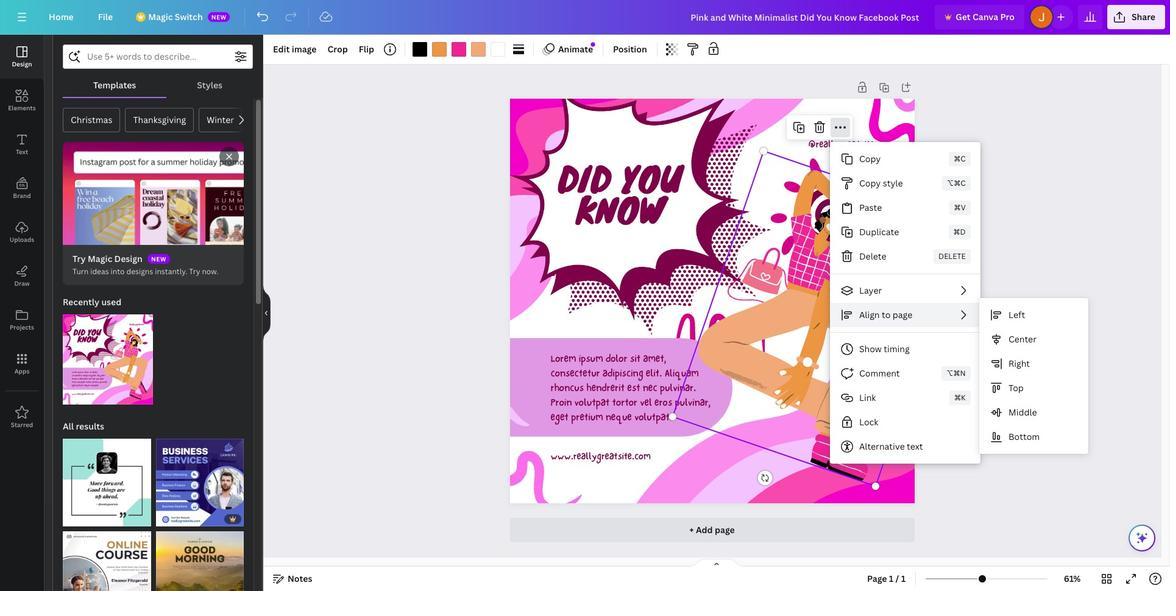 Task type: describe. For each thing, give the bounding box(es) containing it.
#f54291 image
[[452, 42, 466, 57]]

winter button
[[199, 108, 242, 132]]

green and yellow minimalist good morning facebook post group
[[156, 524, 244, 591]]

bottom
[[1009, 431, 1040, 442]]

center button
[[979, 327, 1088, 352]]

rhoncus
[[550, 379, 583, 398]]

brown simple online course facebook post group
[[63, 524, 151, 591]]

flip
[[359, 43, 374, 55]]

instagram post for a summer holiday promo image
[[63, 142, 244, 245]]

get
[[956, 11, 971, 23]]

style
[[883, 177, 903, 189]]

instantly.
[[155, 266, 187, 276]]

alternative text button
[[830, 434, 980, 459]]

starred button
[[0, 395, 44, 439]]

crop button
[[323, 40, 353, 59]]

align to page button
[[830, 303, 980, 327]]

aliquam
[[664, 365, 698, 384]]

delete
[[859, 250, 886, 262]]

main menu bar
[[0, 0, 1170, 35]]

draw button
[[0, 254, 44, 298]]

right button
[[979, 352, 1088, 376]]

0 horizontal spatial magic
[[88, 253, 112, 264]]

align to page menu
[[979, 298, 1088, 454]]

notes button
[[268, 569, 317, 589]]

volutpat
[[574, 394, 609, 413]]

center
[[1009, 333, 1037, 345]]

blue and white quotes facebook post group
[[63, 431, 151, 527]]

add
[[696, 524, 713, 536]]

left
[[1009, 309, 1025, 321]]

text
[[16, 147, 28, 156]]

did
[[558, 152, 610, 205]]

file
[[98, 11, 113, 23]]

know
[[576, 183, 664, 235]]

color group
[[410, 40, 508, 59]]

used
[[101, 296, 121, 307]]

projects button
[[0, 298, 44, 342]]

neque
[[605, 409, 631, 427]]

show timing button
[[830, 337, 980, 361]]

#f49540 image
[[432, 42, 447, 57]]

alternative
[[859, 441, 905, 452]]

styles
[[197, 79, 222, 91]]

pink and white minimalist did you know facebook post image
[[63, 314, 153, 404]]

tortor
[[612, 394, 637, 413]]

pulvinar.
[[660, 379, 696, 398]]

top
[[1009, 382, 1024, 394]]

position
[[613, 43, 647, 55]]

brand
[[13, 191, 31, 200]]

+ add page
[[689, 524, 735, 536]]

pretium
[[571, 409, 603, 427]]

show timing
[[859, 343, 910, 355]]

projects
[[10, 323, 34, 332]]

share
[[1132, 11, 1155, 23]]

design inside button
[[12, 60, 32, 68]]

design button
[[0, 35, 44, 79]]

apps button
[[0, 342, 44, 386]]

⌥⌘n
[[946, 368, 966, 378]]

@reallygreatsite
[[808, 136, 874, 154]]

0 horizontal spatial try
[[73, 253, 86, 264]]

into
[[111, 266, 125, 276]]

did you know
[[558, 152, 682, 235]]

ideas
[[90, 266, 109, 276]]

edit
[[273, 43, 290, 55]]

lock
[[859, 416, 878, 428]]

get canva pro
[[956, 11, 1015, 23]]

2 1 from the left
[[901, 573, 906, 584]]

to
[[882, 309, 890, 321]]

blue modern business services facebook post image
[[156, 438, 244, 527]]

all
[[63, 420, 74, 432]]

+ add page button
[[510, 518, 914, 542]]

alternative text
[[859, 441, 923, 452]]

page for align to page
[[893, 309, 912, 321]]

Design title text field
[[681, 5, 930, 29]]

top button
[[979, 376, 1088, 400]]

canva assistant image
[[1135, 531, 1149, 545]]

/
[[896, 573, 899, 584]]

1 vertical spatial try
[[189, 266, 200, 276]]

Use 5+ words to describe... search field
[[87, 45, 229, 68]]

thanksgiving
[[133, 114, 186, 126]]

now.
[[202, 266, 218, 276]]

sit
[[630, 350, 640, 369]]



Task type: locate. For each thing, give the bounding box(es) containing it.
new inside the main menu bar
[[211, 13, 227, 21]]

turn
[[73, 266, 89, 276]]

christmas button
[[63, 108, 120, 132]]

you
[[621, 152, 682, 205]]

+
[[689, 524, 694, 536]]

⌘k
[[954, 392, 966, 403]]

delete
[[938, 251, 966, 261]]

lorem
[[550, 350, 576, 369]]

copy left style
[[859, 177, 881, 189]]

lorem ipsum dolor sit amet, consectetur adipiscing elit. aliquam rhoncus hendrerit est nec pulvinar. proin volutpat tortor vel eros pulvinar, eget pretium neque volutpat.
[[550, 350, 710, 427]]

image
[[292, 43, 317, 55]]

1 right /
[[901, 573, 906, 584]]

right
[[1009, 358, 1030, 369]]

crop
[[327, 43, 348, 55]]

1 horizontal spatial 1
[[901, 573, 906, 584]]

page
[[867, 573, 887, 584]]

eget
[[550, 409, 568, 427]]

winter
[[207, 114, 234, 126]]

magic inside the main menu bar
[[148, 11, 173, 23]]

blue and white quotes facebook post image
[[63, 438, 151, 527]]

1 horizontal spatial magic
[[148, 11, 173, 23]]

2 copy from the top
[[859, 177, 881, 189]]

hide image
[[263, 284, 271, 342]]

1 vertical spatial new
[[151, 255, 166, 263]]

turn ideas into designs instantly. try now.
[[73, 266, 218, 276]]

amet,
[[643, 350, 666, 369]]

⌘c
[[954, 154, 966, 164]]

⌘v
[[954, 202, 966, 213]]

try up turn
[[73, 253, 86, 264]]

0 vertical spatial new
[[211, 13, 227, 21]]

61% button
[[1052, 569, 1092, 589]]

dolor
[[605, 350, 627, 369]]

edit image
[[273, 43, 317, 55]]

1 vertical spatial design
[[114, 253, 143, 264]]

page inside dropdown button
[[893, 309, 912, 321]]

copy for copy
[[859, 153, 881, 165]]

try left now.
[[189, 266, 200, 276]]

recently
[[63, 296, 99, 307]]

templates button
[[63, 74, 167, 97]]

design up into
[[114, 253, 143, 264]]

magic switch
[[148, 11, 203, 23]]

magic up 'ideas'
[[88, 253, 112, 264]]

1 horizontal spatial design
[[114, 253, 143, 264]]

try
[[73, 253, 86, 264], [189, 266, 200, 276]]

apps
[[14, 367, 29, 375]]

link
[[859, 392, 876, 403]]

page right to
[[893, 309, 912, 321]]

notes
[[288, 573, 312, 584]]

1 copy from the top
[[859, 153, 881, 165]]

1
[[889, 573, 894, 584], [901, 573, 906, 584]]

0 vertical spatial copy
[[859, 153, 881, 165]]

green and yellow minimalist good morning facebook post image
[[156, 531, 244, 591]]

0 vertical spatial try
[[73, 253, 86, 264]]

0 horizontal spatial page
[[715, 524, 735, 536]]

copy for copy style
[[859, 177, 881, 189]]

page right add
[[715, 524, 735, 536]]

copy up copy style
[[859, 153, 881, 165]]

1 vertical spatial copy
[[859, 177, 881, 189]]

0 horizontal spatial 1
[[889, 573, 894, 584]]

christmas
[[71, 114, 112, 126]]

duplicate
[[859, 226, 899, 238]]

text button
[[0, 122, 44, 166]]

menu containing copy
[[830, 142, 980, 464]]

⌘d
[[953, 227, 966, 237]]

show
[[859, 343, 882, 355]]

0 vertical spatial magic
[[148, 11, 173, 23]]

thanksgiving button
[[125, 108, 194, 132]]

recently used
[[63, 296, 121, 307]]

nec
[[642, 379, 657, 398]]

est
[[627, 379, 640, 398]]

1 1 from the left
[[889, 573, 894, 584]]

pulvinar,
[[674, 394, 710, 413]]

align to page
[[859, 309, 912, 321]]

lock button
[[830, 410, 980, 434]]

uploads
[[10, 235, 34, 244]]

blue modern business services facebook post group
[[156, 431, 244, 527]]

0 vertical spatial page
[[893, 309, 912, 321]]

file button
[[88, 5, 123, 29]]

animate
[[558, 43, 593, 55]]

all results
[[63, 420, 104, 432]]

side panel tab list
[[0, 35, 44, 439]]

#f8a978 image
[[471, 42, 486, 57]]

1 left /
[[889, 573, 894, 584]]

align
[[859, 309, 880, 321]]

layer
[[859, 285, 882, 296]]

show pages image
[[687, 558, 746, 568]]

#000000 image
[[413, 42, 427, 57]]

magic left switch
[[148, 11, 173, 23]]

new right switch
[[211, 13, 227, 21]]

0 horizontal spatial new
[[151, 255, 166, 263]]

adipiscing
[[602, 365, 643, 384]]

comment
[[859, 367, 900, 379]]

0 horizontal spatial design
[[12, 60, 32, 68]]

page 1 / 1
[[867, 573, 906, 584]]

designs
[[126, 266, 153, 276]]

0 vertical spatial design
[[12, 60, 32, 68]]

flip button
[[354, 40, 379, 59]]

1 vertical spatial magic
[[88, 253, 112, 264]]

copy
[[859, 153, 881, 165], [859, 177, 881, 189]]

1 vertical spatial page
[[715, 524, 735, 536]]

1 horizontal spatial new
[[211, 13, 227, 21]]

1 horizontal spatial try
[[189, 266, 200, 276]]

www.reallygreatsite.com
[[550, 448, 650, 466]]

pink and white minimalist did you know facebook post group
[[63, 307, 153, 404]]

new image
[[591, 42, 595, 47]]

copy style
[[859, 177, 903, 189]]

templates
[[93, 79, 136, 91]]

menu
[[830, 142, 980, 464]]

hendrerit
[[586, 379, 624, 398]]

styles button
[[167, 74, 253, 97]]

starred
[[11, 420, 33, 429]]

new up instantly.
[[151, 255, 166, 263]]

new
[[211, 13, 227, 21], [151, 255, 166, 263]]

proin
[[550, 394, 571, 413]]

uploads button
[[0, 210, 44, 254]]

design
[[12, 60, 32, 68], [114, 253, 143, 264]]

layer button
[[830, 278, 980, 303]]

edit image button
[[268, 40, 321, 59]]

page inside button
[[715, 524, 735, 536]]

share button
[[1107, 5, 1165, 29]]

vel
[[640, 394, 652, 413]]

brown simple online course facebook post image
[[63, 531, 151, 591]]

design up the elements button
[[12, 60, 32, 68]]

results
[[76, 420, 104, 432]]

pro
[[1000, 11, 1015, 23]]

1 horizontal spatial page
[[893, 309, 912, 321]]

eros
[[654, 394, 672, 413]]

middle
[[1009, 406, 1037, 418]]

elements button
[[0, 79, 44, 122]]

#ffffff image
[[491, 42, 505, 57]]

get canva pro button
[[935, 5, 1024, 29]]

ipsum
[[578, 350, 603, 369]]

page for + add page
[[715, 524, 735, 536]]



Task type: vqa. For each thing, say whether or not it's contained in the screenshot.
"template"
no



